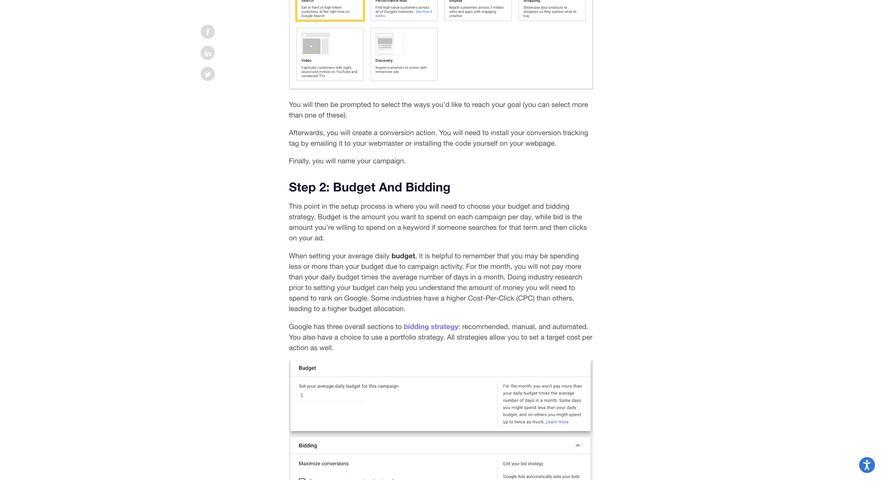 Task type: vqa. For each thing, say whether or not it's contained in the screenshot.
Bid
yes



Task type: locate. For each thing, give the bounding box(es) containing it.
per left the day,
[[508, 213, 518, 221]]

higher
[[447, 294, 466, 302], [328, 305, 347, 313]]

average up times at left
[[348, 252, 373, 260]]

be inside 'you will then be prompted to select the ways you'd like to reach your goal (you can select more than one of these).'
[[331, 100, 338, 109]]

0 vertical spatial spend
[[426, 213, 446, 221]]

have inside , it is helpful to remember that you may be spending less or more than your budget due to campaign activity. for the month, you will not pay more than your daily budget times the average number of days in a month. doing industry research prior to setting your budget can help you understand the amount of money you will need to spend to rank on google. some industries have a higher cost-per-click (cpc) than others, leading to a higher budget allocation.
[[424, 294, 439, 302]]

is
[[388, 202, 393, 210], [343, 213, 348, 221], [565, 213, 570, 221], [425, 252, 430, 260]]

average up help
[[392, 273, 417, 281]]

spend
[[426, 213, 446, 221], [366, 223, 386, 232], [289, 294, 309, 302]]

need up code in the right top of the page
[[465, 129, 481, 137]]

1 horizontal spatial average
[[392, 273, 417, 281]]

and
[[379, 180, 402, 194]]

activity.
[[441, 263, 464, 271]]

this
[[289, 202, 302, 210]]

one
[[305, 111, 317, 119]]

select left ways
[[381, 100, 400, 109]]

0 vertical spatial bidding
[[546, 202, 570, 210]]

0 horizontal spatial of
[[319, 111, 325, 119]]

of down activity.
[[446, 273, 452, 281]]

to up finally, you will name your campaign.
[[345, 139, 351, 147]]

0 horizontal spatial need
[[441, 202, 457, 210]]

1 horizontal spatial select
[[552, 100, 570, 109]]

1 vertical spatial average
[[392, 273, 417, 281]]

then inside 'you will then be prompted to select the ways you'd like to reach your goal (you can select more than one of these).'
[[315, 100, 329, 109]]

1 horizontal spatial daily
[[375, 252, 390, 260]]

strategy. down this
[[289, 213, 316, 221]]

it inside , it is helpful to remember that you may be spending less or more than your budget due to campaign activity. for the month, you will not pay more than your daily budget times the average number of days in a month. doing industry research prior to setting your budget can help you understand the amount of money you will need to spend to rank on google. some industries have a higher cost-per-click (cpc) than others, leading to a higher budget allocation.
[[419, 252, 423, 260]]

a down understand
[[441, 294, 445, 302]]

linkedin image
[[205, 50, 211, 57]]

will up one at the top of page
[[303, 100, 313, 109]]

on inside the afterwards, you will create a conversion action. you will need to install your conversion tracking tag by emailing it to your webmaster or installing the code yourself on your webpage.
[[500, 139, 508, 147]]

keyword
[[403, 223, 430, 232]]

0 horizontal spatial higher
[[328, 305, 347, 313]]

spend up leading
[[289, 294, 309, 302]]

you up action
[[289, 333, 301, 341]]

1 vertical spatial and
[[540, 223, 552, 232]]

0 vertical spatial of
[[319, 111, 325, 119]]

1 horizontal spatial it
[[419, 252, 423, 260]]

than left one at the top of page
[[289, 111, 303, 119]]

to left the use
[[363, 333, 369, 341]]

bidding
[[546, 202, 570, 210], [404, 322, 429, 331]]

for
[[466, 263, 477, 271]]

you up "afterwards,"
[[289, 100, 301, 109]]

1 horizontal spatial then
[[554, 223, 567, 232]]

setup
[[341, 202, 359, 210]]

a down want
[[397, 223, 401, 232]]

prompted
[[340, 100, 371, 109]]

setting inside , it is helpful to remember that you may be spending less or more than your budget due to campaign activity. for the month, you will not pay more than your daily budget times the average number of days in a month. doing industry research prior to setting your budget can help you understand the amount of money you will need to spend to rank on google. some industries have a higher cost-per-click (cpc) than others, leading to a higher budget allocation.
[[314, 284, 335, 292]]

0 horizontal spatial then
[[315, 100, 329, 109]]

for
[[499, 223, 507, 232]]

then down bid
[[554, 223, 567, 232]]

a inside this point in the setup process is where you will need to choose your budget and bidding strategy. budget is the amount you want to spend on each campaign per day, while bid is the amount you're willing to spend on a keyword if someone searches for that term and then clicks on your ad.
[[397, 223, 401, 232]]

0 horizontal spatial be
[[331, 100, 338, 109]]

to up keyword
[[418, 213, 424, 221]]

0 horizontal spatial select
[[381, 100, 400, 109]]

2 horizontal spatial amount
[[469, 284, 493, 292]]

clicks
[[569, 223, 587, 232]]

prior
[[289, 284, 304, 292]]

0 vertical spatial have
[[424, 294, 439, 302]]

need inside the afterwards, you will create a conversion action. you will need to install your conversion tracking tag by emailing it to your webmaster or installing the code yourself on your webpage.
[[465, 129, 481, 137]]

than inside 'you will then be prompted to select the ways you'd like to reach your goal (you can select more than one of these).'
[[289, 111, 303, 119]]

1 vertical spatial can
[[377, 284, 388, 292]]

can
[[538, 100, 550, 109], [377, 284, 388, 292]]

1 select from the left
[[381, 100, 400, 109]]

0 horizontal spatial amount
[[289, 223, 313, 232]]

the down setup in the top left of the page
[[350, 213, 360, 221]]

0 vertical spatial that
[[509, 223, 521, 232]]

per inside this point in the setup process is where you will need to choose your budget and bidding strategy. budget is the amount you want to spend on each campaign per day, while bid is the amount you're willing to spend on a keyword if someone searches for that term and then clicks on your ad.
[[508, 213, 518, 221]]

0 vertical spatial setting
[[309, 252, 330, 260]]

emailing
[[311, 139, 337, 147]]

1 vertical spatial bidding
[[404, 322, 429, 331]]

1 conversion from the left
[[380, 129, 414, 137]]

your right name on the left
[[357, 157, 371, 165]]

1 vertical spatial strategy.
[[418, 333, 445, 341]]

have
[[424, 294, 439, 302], [318, 333, 333, 341]]

to down research
[[569, 284, 575, 292]]

higher down rank
[[328, 305, 347, 313]]

per right cost
[[582, 333, 593, 341]]

2 horizontal spatial of
[[495, 284, 501, 292]]

term
[[523, 223, 538, 232]]

1 vertical spatial then
[[554, 223, 567, 232]]

or left installing
[[406, 139, 412, 147]]

daily inside , it is helpful to remember that you may be spending less or more than your budget due to campaign activity. for the month, you will not pay more than your daily budget times the average number of days in a month. doing industry research prior to setting your budget can help you understand the amount of money you will need to spend to rank on google. some industries have a higher cost-per-click (cpc) than others, leading to a higher budget allocation.
[[321, 273, 335, 281]]

spending
[[550, 252, 579, 260]]

daily up due
[[375, 252, 390, 260]]

campaign inside this point in the setup process is where you will need to choose your budget and bidding strategy. budget is the amount you want to spend on each campaign per day, while bid is the amount you're willing to spend on a keyword if someone searches for that term and then clicks on your ad.
[[475, 213, 506, 221]]

0 vertical spatial it
[[339, 139, 343, 147]]

you right action.
[[439, 129, 451, 137]]

1 vertical spatial daily
[[321, 273, 335, 281]]

amount down process in the left of the page
[[362, 213, 386, 221]]

on right rank
[[334, 294, 342, 302]]

0 horizontal spatial campaign
[[408, 263, 439, 271]]

0 horizontal spatial strategy.
[[289, 213, 316, 221]]

then up one at the top of page
[[315, 100, 329, 109]]

(cpc)
[[516, 294, 535, 302]]

on up someone
[[448, 213, 456, 221]]

a right create
[[374, 129, 378, 137]]

that
[[509, 223, 521, 232], [497, 252, 509, 260]]

spend up "if"
[[426, 213, 446, 221]]

need
[[465, 129, 481, 137], [441, 202, 457, 210], [551, 284, 567, 292]]

1 vertical spatial campaign
[[408, 263, 439, 271]]

of
[[319, 111, 325, 119], [446, 273, 452, 281], [495, 284, 501, 292]]

in right point
[[322, 202, 327, 210]]

0 vertical spatial daily
[[375, 252, 390, 260]]

conversion up webpage.
[[527, 129, 561, 137]]

: recommended, manual, and automated. you also have a choice to use a portfolio strategy. all strategies allow you to set a target cost per action as well.
[[289, 323, 593, 352]]

you up industries
[[406, 284, 417, 292]]

each
[[458, 213, 473, 221]]

can up the some on the bottom left of page
[[377, 284, 388, 292]]

budget down the when setting your average daily budget
[[337, 273, 360, 281]]

number
[[419, 273, 444, 281]]

leading
[[289, 305, 312, 313]]

0 vertical spatial campaign
[[475, 213, 506, 221]]

1 vertical spatial it
[[419, 252, 423, 260]]

you left may
[[511, 252, 523, 260]]

and up while
[[532, 202, 544, 210]]

0 vertical spatial be
[[331, 100, 338, 109]]

1 horizontal spatial campaign
[[475, 213, 506, 221]]

you up '(cpc)'
[[526, 284, 538, 292]]

step 2: budget and bidding
[[289, 180, 451, 194]]

1 horizontal spatial higher
[[447, 294, 466, 302]]

setting up rank
[[314, 284, 335, 292]]

by
[[301, 139, 309, 147]]

you inside the afterwards, you will create a conversion action. you will need to install your conversion tracking tag by emailing it to your webmaster or installing the code yourself on your webpage.
[[327, 129, 338, 137]]

others,
[[553, 294, 574, 302]]

0 horizontal spatial or
[[303, 263, 310, 271]]

per inside : recommended, manual, and automated. you also have a choice to use a portfolio strategy. all strategies allow you to set a target cost per action as well.
[[582, 333, 593, 341]]

0 vertical spatial or
[[406, 139, 412, 147]]

1 vertical spatial you
[[439, 129, 451, 137]]

1 vertical spatial be
[[540, 252, 548, 260]]

in inside this point in the setup process is where you will need to choose your budget and bidding strategy. budget is the amount you want to spend on each campaign per day, while bid is the amount you're willing to spend on a keyword if someone searches for that term and then clicks on your ad.
[[322, 202, 327, 210]]

it right "emailing"
[[339, 139, 343, 147]]

code
[[455, 139, 471, 147]]

than
[[289, 111, 303, 119], [330, 263, 344, 271], [289, 273, 303, 281], [537, 294, 551, 302]]

need up someone
[[441, 202, 457, 210]]

0 horizontal spatial in
[[322, 202, 327, 210]]

if
[[432, 223, 436, 232]]

1 horizontal spatial bidding
[[546, 202, 570, 210]]

budget up setup in the top left of the page
[[333, 180, 376, 194]]

more
[[572, 100, 588, 109], [312, 263, 328, 271], [566, 263, 582, 271]]

step
[[289, 180, 316, 194]]

select right (you
[[552, 100, 570, 109]]

daily inside the when setting your average daily budget
[[375, 252, 390, 260]]

afterwards, you will create a conversion action. you will need to install your conversion tracking tag by emailing it to your webmaster or installing the code yourself on your webpage.
[[289, 129, 588, 147]]

1 horizontal spatial can
[[538, 100, 550, 109]]

bidding up bid
[[546, 202, 570, 210]]

it
[[339, 139, 343, 147], [419, 252, 423, 260]]

a
[[374, 129, 378, 137], [397, 223, 401, 232], [478, 273, 482, 281], [441, 294, 445, 302], [322, 305, 326, 313], [335, 333, 338, 341], [385, 333, 388, 341], [541, 333, 545, 341]]

more up tracking
[[572, 100, 588, 109]]

0 horizontal spatial spend
[[289, 294, 309, 302]]

want
[[401, 213, 416, 221]]

to
[[373, 100, 379, 109], [464, 100, 470, 109], [483, 129, 489, 137], [345, 139, 351, 147], [459, 202, 465, 210], [418, 213, 424, 221], [358, 223, 364, 232], [455, 252, 461, 260], [399, 263, 406, 271], [305, 284, 312, 292], [569, 284, 575, 292], [311, 294, 317, 302], [314, 305, 320, 313], [396, 323, 402, 331], [363, 333, 369, 341], [521, 333, 528, 341]]

a down rank
[[322, 305, 326, 313]]

1 vertical spatial or
[[303, 263, 310, 271]]

more inside 'you will then be prompted to select the ways you'd like to reach your goal (you can select more than one of these).'
[[572, 100, 588, 109]]

2 vertical spatial need
[[551, 284, 567, 292]]

budget
[[508, 202, 530, 210], [392, 252, 415, 260], [361, 263, 384, 271], [337, 273, 360, 281], [353, 284, 375, 292], [349, 305, 372, 313]]

setting inside the when setting your average daily budget
[[309, 252, 330, 260]]

0 horizontal spatial daily
[[321, 273, 335, 281]]

campaign
[[475, 213, 506, 221], [408, 263, 439, 271]]

your inside the when setting your average daily budget
[[332, 252, 346, 260]]

you're
[[315, 223, 334, 232]]

0 vertical spatial can
[[538, 100, 550, 109]]

you inside : recommended, manual, and automated. you also have a choice to use a portfolio strategy. all strategies allow you to set a target cost per action as well.
[[508, 333, 519, 341]]

conversion up webmaster
[[380, 129, 414, 137]]

money
[[503, 284, 524, 292]]

budget up the day,
[[508, 202, 530, 210]]

0 horizontal spatial conversion
[[380, 129, 414, 137]]

automated.
[[553, 323, 589, 331]]

1 horizontal spatial need
[[465, 129, 481, 137]]

willing
[[336, 223, 356, 232]]

finally, you will name your campaign.
[[289, 157, 406, 165]]

1 vertical spatial budget
[[318, 213, 341, 221]]

0 vertical spatial in
[[322, 202, 327, 210]]

your down when
[[305, 273, 319, 281]]

have down understand
[[424, 294, 439, 302]]

select
[[381, 100, 400, 109], [552, 100, 570, 109]]

1 vertical spatial per
[[582, 333, 593, 341]]

is inside , it is helpful to remember that you may be spending less or more than your budget due to campaign activity. for the month, you will not pay more than your daily budget times the average number of days in a month. doing industry research prior to setting your budget can help you understand the amount of money you will need to spend to rank on google. some industries have a higher cost-per-click (cpc) than others, leading to a higher budget allocation.
[[425, 252, 430, 260]]

0 vertical spatial need
[[465, 129, 481, 137]]

campaign up searches
[[475, 213, 506, 221]]

1 vertical spatial of
[[446, 273, 452, 281]]

1 horizontal spatial spend
[[366, 223, 386, 232]]

or
[[406, 139, 412, 147], [303, 263, 310, 271]]

webmaster
[[369, 139, 404, 147]]

portfolio
[[390, 333, 416, 341]]

1 vertical spatial higher
[[328, 305, 347, 313]]

budget up due
[[392, 252, 415, 260]]

and up set on the right bottom of page
[[539, 323, 551, 331]]

0 horizontal spatial can
[[377, 284, 388, 292]]

2 vertical spatial and
[[539, 323, 551, 331]]

2 horizontal spatial need
[[551, 284, 567, 292]]

your down willing
[[332, 252, 346, 260]]

you down the manual, at right
[[508, 333, 519, 341]]

0 vertical spatial you
[[289, 100, 301, 109]]

1 vertical spatial that
[[497, 252, 509, 260]]

ad.
[[315, 234, 325, 242]]

0 horizontal spatial have
[[318, 333, 333, 341]]

0 vertical spatial strategy.
[[289, 213, 316, 221]]

bidding inside this point in the setup process is where you will need to choose your budget and bidding strategy. budget is the amount you want to spend on each campaign per day, while bid is the amount you're willing to spend on a keyword if someone searches for that term and then clicks on your ad.
[[546, 202, 570, 210]]

point
[[304, 202, 320, 210]]

average inside the when setting your average daily budget
[[348, 252, 373, 260]]

0 horizontal spatial it
[[339, 139, 343, 147]]

to down rank
[[314, 305, 320, 313]]

1 horizontal spatial strategy.
[[418, 333, 445, 341]]

budget up times at left
[[361, 263, 384, 271]]

1 horizontal spatial or
[[406, 139, 412, 147]]

1 horizontal spatial in
[[471, 273, 476, 281]]

1 vertical spatial in
[[471, 273, 476, 281]]

that up month,
[[497, 252, 509, 260]]

in inside , it is helpful to remember that you may be spending less or more than your budget due to campaign activity. for the month, you will not pay more than your daily budget times the average number of days in a month. doing industry research prior to setting your budget can help you understand the amount of money you will need to spend to rank on google. some industries have a higher cost-per-click (cpc) than others, leading to a higher budget allocation.
[[471, 273, 476, 281]]

the up clicks
[[572, 213, 582, 221]]

2 vertical spatial spend
[[289, 294, 309, 302]]

1 vertical spatial have
[[318, 333, 333, 341]]

cost
[[567, 333, 580, 341]]

then
[[315, 100, 329, 109], [554, 223, 567, 232]]

1 vertical spatial need
[[441, 202, 457, 210]]

click
[[499, 294, 515, 302]]

you up want
[[416, 202, 427, 210]]

0 horizontal spatial per
[[508, 213, 518, 221]]

due
[[386, 263, 397, 271]]

will
[[303, 100, 313, 109], [340, 129, 350, 137], [453, 129, 463, 137], [326, 157, 336, 165], [429, 202, 439, 210], [528, 263, 538, 271], [539, 284, 550, 292]]

google.
[[344, 294, 369, 302]]

1 horizontal spatial conversion
[[527, 129, 561, 137]]

0 vertical spatial per
[[508, 213, 518, 221]]

bidding up portfolio
[[404, 322, 429, 331]]

to inside google has three overall sections to bidding strategy
[[396, 323, 402, 331]]

be up not
[[540, 252, 548, 260]]

daily up rank
[[321, 273, 335, 281]]

0 vertical spatial average
[[348, 252, 373, 260]]

1 vertical spatial setting
[[314, 284, 335, 292]]

your left goal
[[492, 100, 506, 109]]

that right for
[[509, 223, 521, 232]]

1 horizontal spatial per
[[582, 333, 593, 341]]

,
[[415, 252, 417, 260]]

your inside 'you will then be prompted to select the ways you'd like to reach your goal (you can select more than one of these).'
[[492, 100, 506, 109]]

you inside the afterwards, you will create a conversion action. you will need to install your conversion tracking tag by emailing it to your webmaster or installing the code yourself on your webpage.
[[439, 129, 451, 137]]

setting
[[309, 252, 330, 260], [314, 284, 335, 292]]

you right finally,
[[312, 157, 324, 165]]

1 horizontal spatial be
[[540, 252, 548, 260]]

amount down this
[[289, 223, 313, 232]]

conversion
[[380, 129, 414, 137], [527, 129, 561, 137]]

2 vertical spatial amount
[[469, 284, 493, 292]]

process
[[361, 202, 386, 210]]

on up when
[[289, 234, 297, 242]]

a down three
[[335, 333, 338, 341]]

1 horizontal spatial amount
[[362, 213, 386, 221]]

1 horizontal spatial have
[[424, 294, 439, 302]]

you up "emailing"
[[327, 129, 338, 137]]

0 horizontal spatial average
[[348, 252, 373, 260]]

0 vertical spatial then
[[315, 100, 329, 109]]

google has three overall sections to bidding strategy
[[289, 322, 459, 331]]

1 vertical spatial amount
[[289, 223, 313, 232]]

strategy. down "bidding strategy" link
[[418, 333, 445, 341]]

2 vertical spatial you
[[289, 333, 301, 341]]



Task type: describe. For each thing, give the bounding box(es) containing it.
of inside 'you will then be prompted to select the ways you'd like to reach your goal (you can select more than one of these).'
[[319, 111, 325, 119]]

target
[[547, 333, 565, 341]]

bidding strategy link
[[404, 322, 459, 331]]

need inside this point in the setup process is where you will need to choose your budget and bidding strategy. budget is the amount you want to spend on each campaign per day, while bid is the amount you're willing to spend on a keyword if someone searches for that term and then clicks on your ad.
[[441, 202, 457, 210]]

allocation.
[[374, 305, 406, 313]]

days
[[454, 273, 469, 281]]

the down the 'remember'
[[479, 263, 489, 271]]

also
[[303, 333, 316, 341]]

has
[[314, 323, 325, 331]]

0 vertical spatial higher
[[447, 294, 466, 302]]

less
[[289, 263, 301, 271]]

reach
[[472, 100, 490, 109]]

than down the when setting your average daily budget
[[330, 263, 344, 271]]

is left where
[[388, 202, 393, 210]]

0 vertical spatial budget
[[333, 180, 376, 194]]

to right willing
[[358, 223, 364, 232]]

some
[[371, 294, 390, 302]]

google ads ppc step 4 image
[[289, 360, 593, 480]]

your down create
[[353, 139, 367, 147]]

when
[[289, 252, 307, 260]]

allow
[[490, 333, 506, 341]]

three
[[327, 323, 343, 331]]

action.
[[416, 129, 437, 137]]

finally,
[[289, 157, 310, 165]]

your down the when setting your average daily budget
[[346, 263, 359, 271]]

may
[[525, 252, 538, 260]]

recommended,
[[462, 323, 510, 331]]

amount inside , it is helpful to remember that you may be spending less or more than your budget due to campaign activity. for the month, you will not pay more than your daily budget times the average number of days in a month. doing industry research prior to setting your budget can help you understand the amount of money you will need to spend to rank on google. some industries have a higher cost-per-click (cpc) than others, leading to a higher budget allocation.
[[469, 284, 493, 292]]

your right choose
[[492, 202, 506, 210]]

cost-
[[468, 294, 486, 302]]

, it is helpful to remember that you may be spending less or more than your budget due to campaign activity. for the month, you will not pay more than your daily budget times the average number of days in a month. doing industry research prior to setting your budget can help you understand the amount of money you will need to spend to rank on google. some industries have a higher cost-per-click (cpc) than others, leading to a higher budget allocation.
[[289, 252, 582, 313]]

open accessibe: accessibility options, statement and help image
[[864, 460, 871, 471]]

remember
[[463, 252, 495, 260]]

goal
[[508, 100, 521, 109]]

a inside the afterwards, you will create a conversion action. you will need to install your conversion tracking tag by emailing it to your webmaster or installing the code yourself on your webpage.
[[374, 129, 378, 137]]

searches
[[469, 223, 497, 232]]

2 select from the left
[[552, 100, 570, 109]]

when setting your average daily budget
[[289, 252, 415, 260]]

(you
[[523, 100, 536, 109]]

all
[[447, 333, 455, 341]]

to right due
[[399, 263, 406, 271]]

use
[[371, 333, 383, 341]]

a right the use
[[385, 333, 388, 341]]

you inside 'you will then be prompted to select the ways you'd like to reach your goal (you can select more than one of these).'
[[289, 100, 301, 109]]

to right the prior
[[305, 284, 312, 292]]

the inside 'you will then be prompted to select the ways you'd like to reach your goal (you can select more than one of these).'
[[402, 100, 412, 109]]

the left setup in the top left of the page
[[329, 202, 339, 210]]

2 horizontal spatial spend
[[426, 213, 446, 221]]

you up doing
[[515, 263, 526, 271]]

month,
[[491, 263, 513, 271]]

to left set on the right bottom of page
[[521, 333, 528, 341]]

a left month.
[[478, 273, 482, 281]]

help
[[390, 284, 404, 292]]

will down may
[[528, 263, 538, 271]]

webpage.
[[526, 139, 557, 147]]

or inside the afterwards, you will create a conversion action. you will need to install your conversion tracking tag by emailing it to your webmaster or installing the code yourself on your webpage.
[[406, 139, 412, 147]]

more up research
[[566, 263, 582, 271]]

spend inside , it is helpful to remember that you may be spending less or more than your budget due to campaign activity. for the month, you will not pay more than your daily budget times the average number of days in a month. doing industry research prior to setting your budget can help you understand the amount of money you will need to spend to rank on google. some industries have a higher cost-per-click (cpc) than others, leading to a higher budget allocation.
[[289, 294, 309, 302]]

will left create
[[340, 129, 350, 137]]

you will then be prompted to select the ways you'd like to reach your goal (you can select more than one of these).
[[289, 100, 588, 119]]

per-
[[486, 294, 499, 302]]

:
[[459, 323, 460, 331]]

2:
[[319, 180, 330, 194]]

can inside 'you will then be prompted to select the ways you'd like to reach your goal (you can select more than one of these).'
[[538, 100, 550, 109]]

2 vertical spatial of
[[495, 284, 501, 292]]

have inside : recommended, manual, and automated. you also have a choice to use a portfolio strategy. all strategies allow you to set a target cost per action as well.
[[318, 333, 333, 341]]

1 horizontal spatial of
[[446, 273, 452, 281]]

than up the prior
[[289, 273, 303, 281]]

budget down the google.
[[349, 305, 372, 313]]

to right 'like'
[[464, 100, 470, 109]]

this point in the setup process is where you will need to choose your budget and bidding strategy. budget is the amount you want to spend on each campaign per day, while bid is the amount you're willing to spend on a keyword if someone searches for that term and then clicks on your ad.
[[289, 202, 587, 242]]

these).
[[327, 111, 348, 119]]

manual,
[[512, 323, 537, 331]]

strategy. inside this point in the setup process is where you will need to choose your budget and bidding strategy. budget is the amount you want to spend on each campaign per day, while bid is the amount you're willing to spend on a keyword if someone searches for that term and then clicks on your ad.
[[289, 213, 316, 221]]

to right prompted
[[373, 100, 379, 109]]

you inside : recommended, manual, and automated. you also have a choice to use a portfolio strategy. all strategies allow you to set a target cost per action as well.
[[289, 333, 301, 341]]

someone
[[438, 223, 467, 232]]

to up activity.
[[455, 252, 461, 260]]

research
[[555, 273, 582, 281]]

campaign.
[[373, 157, 406, 165]]

overall
[[345, 323, 365, 331]]

will down industry
[[539, 284, 550, 292]]

2 conversion from the left
[[527, 129, 561, 137]]

your up the google.
[[337, 284, 351, 292]]

be inside , it is helpful to remember that you may be spending less or more than your budget due to campaign activity. for the month, you will not pay more than your daily budget times the average number of days in a month. doing industry research prior to setting your budget can help you understand the amount of money you will need to spend to rank on google. some industries have a higher cost-per-click (cpc) than others, leading to a higher budget allocation.
[[540, 252, 548, 260]]

name
[[338, 157, 355, 165]]

strategies
[[457, 333, 488, 341]]

as
[[310, 344, 318, 352]]

your right install
[[511, 129, 525, 137]]

helpful
[[432, 252, 453, 260]]

0 vertical spatial amount
[[362, 213, 386, 221]]

google
[[289, 323, 312, 331]]

1 vertical spatial spend
[[366, 223, 386, 232]]

on inside , it is helpful to remember that you may be spending less or more than your budget due to campaign activity. for the month, you will not pay more than your daily budget times the average number of days in a month. doing industry research prior to setting your budget can help you understand the amount of money you will need to spend to rank on google. some industries have a higher cost-per-click (cpc) than others, leading to a higher budget allocation.
[[334, 294, 342, 302]]

will inside this point in the setup process is where you will need to choose your budget and bidding strategy. budget is the amount you want to spend on each campaign per day, while bid is the amount you're willing to spend on a keyword if someone searches for that term and then clicks on your ad.
[[429, 202, 439, 210]]

sections
[[367, 323, 394, 331]]

facebook image
[[206, 29, 210, 36]]

campaign inside , it is helpful to remember that you may be spending less or more than your budget due to campaign activity. for the month, you will not pay more than your daily budget times the average number of days in a month. doing industry research prior to setting your budget can help you understand the amount of money you will need to spend to rank on google. some industries have a higher cost-per-click (cpc) than others, leading to a higher budget allocation.
[[408, 263, 439, 271]]

action
[[289, 344, 308, 352]]

the inside the afterwards, you will create a conversion action. you will need to install your conversion tracking tag by emailing it to your webmaster or installing the code yourself on your webpage.
[[444, 139, 453, 147]]

bid
[[553, 213, 563, 221]]

your left webpage.
[[510, 139, 524, 147]]

day,
[[520, 213, 533, 221]]

tracking
[[563, 129, 588, 137]]

ways
[[414, 100, 430, 109]]

well.
[[320, 344, 334, 352]]

0 vertical spatial and
[[532, 202, 544, 210]]

doing
[[508, 273, 526, 281]]

will left name on the left
[[326, 157, 336, 165]]

not
[[540, 263, 550, 271]]

strategy
[[431, 322, 459, 331]]

that inside , it is helpful to remember that you may be spending less or more than your budget due to campaign activity. for the month, you will not pay more than your daily budget times the average number of days in a month. doing industry research prior to setting your budget can help you understand the amount of money you will need to spend to rank on google. some industries have a higher cost-per-click (cpc) than others, leading to a higher budget allocation.
[[497, 252, 509, 260]]

0 horizontal spatial bidding
[[404, 322, 429, 331]]

your left ad.
[[299, 234, 313, 242]]

to left rank
[[311, 294, 317, 302]]

will up code in the right top of the page
[[453, 129, 463, 137]]

afterwards,
[[289, 129, 325, 137]]

to up yourself
[[483, 129, 489, 137]]

strategy. inside : recommended, manual, and automated. you also have a choice to use a portfolio strategy. all strategies allow you to set a target cost per action as well.
[[418, 333, 445, 341]]

that inside this point in the setup process is where you will need to choose your budget and bidding strategy. budget is the amount you want to spend on each campaign per day, while bid is the amount you're willing to spend on a keyword if someone searches for that term and then clicks on your ad.
[[509, 223, 521, 232]]

a right set on the right bottom of page
[[541, 333, 545, 341]]

budget inside this point in the setup process is where you will need to choose your budget and bidding strategy. budget is the amount you want to spend on each campaign per day, while bid is the amount you're willing to spend on a keyword if someone searches for that term and then clicks on your ad.
[[508, 202, 530, 210]]

twitter image
[[205, 71, 211, 78]]

month.
[[484, 273, 506, 281]]

then inside this point in the setup process is where you will need to choose your budget and bidding strategy. budget is the amount you want to spend on each campaign per day, while bid is the amount you're willing to spend on a keyword if someone searches for that term and then clicks on your ad.
[[554, 223, 567, 232]]

or inside , it is helpful to remember that you may be spending less or more than your budget due to campaign activity. for the month, you will not pay more than your daily budget times the average number of days in a month. doing industry research prior to setting your budget can help you understand the amount of money you will need to spend to rank on google. some industries have a higher cost-per-click (cpc) than others, leading to a higher budget allocation.
[[303, 263, 310, 271]]

you down where
[[388, 213, 399, 221]]

to up each
[[459, 202, 465, 210]]

while
[[535, 213, 551, 221]]

the down days
[[457, 284, 467, 292]]

it inside the afterwards, you will create a conversion action. you will need to install your conversion tracking tag by emailing it to your webmaster or installing the code yourself on your webpage.
[[339, 139, 343, 147]]

need inside , it is helpful to remember that you may be spending less or more than your budget due to campaign activity. for the month, you will not pay more than your daily budget times the average number of days in a month. doing industry research prior to setting your budget can help you understand the amount of money you will need to spend to rank on google. some industries have a higher cost-per-click (cpc) than others, leading to a higher budget allocation.
[[551, 284, 567, 292]]

is up willing
[[343, 213, 348, 221]]

average inside , it is helpful to remember that you may be spending less or more than your budget due to campaign activity. for the month, you will not pay more than your daily budget times the average number of days in a month. doing industry research prior to setting your budget can help you understand the amount of money you will need to spend to rank on google. some industries have a higher cost-per-click (cpc) than others, leading to a higher budget allocation.
[[392, 273, 417, 281]]

you'd
[[432, 100, 450, 109]]

is right bid
[[565, 213, 570, 221]]

installing
[[414, 139, 442, 147]]

budget down times at left
[[353, 284, 375, 292]]

industry
[[528, 273, 553, 281]]

like
[[452, 100, 462, 109]]

where
[[395, 202, 414, 210]]

the down due
[[381, 273, 390, 281]]

will inside 'you will then be prompted to select the ways you'd like to reach your goal (you can select more than one of these).'
[[303, 100, 313, 109]]

and inside : recommended, manual, and automated. you also have a choice to use a portfolio strategy. all strategies allow you to set a target cost per action as well.
[[539, 323, 551, 331]]

times
[[361, 273, 379, 281]]

on down where
[[388, 223, 396, 232]]

budget inside this point in the setup process is where you will need to choose your budget and bidding strategy. budget is the amount you want to spend on each campaign per day, while bid is the amount you're willing to spend on a keyword if someone searches for that term and then clicks on your ad.
[[318, 213, 341, 221]]

than right '(cpc)'
[[537, 294, 551, 302]]

more right less
[[312, 263, 328, 271]]

choose
[[467, 202, 490, 210]]

rank
[[319, 294, 332, 302]]

can inside , it is helpful to remember that you may be spending less or more than your budget due to campaign activity. for the month, you will not pay more than your daily budget times the average number of days in a month. doing industry research prior to setting your budget can help you understand the amount of money you will need to spend to rank on google. some industries have a higher cost-per-click (cpc) than others, leading to a higher budget allocation.
[[377, 284, 388, 292]]

choice
[[340, 333, 361, 341]]

create
[[352, 129, 372, 137]]

set
[[529, 333, 539, 341]]

google ads ppc step 3 image
[[289, 0, 593, 89]]



